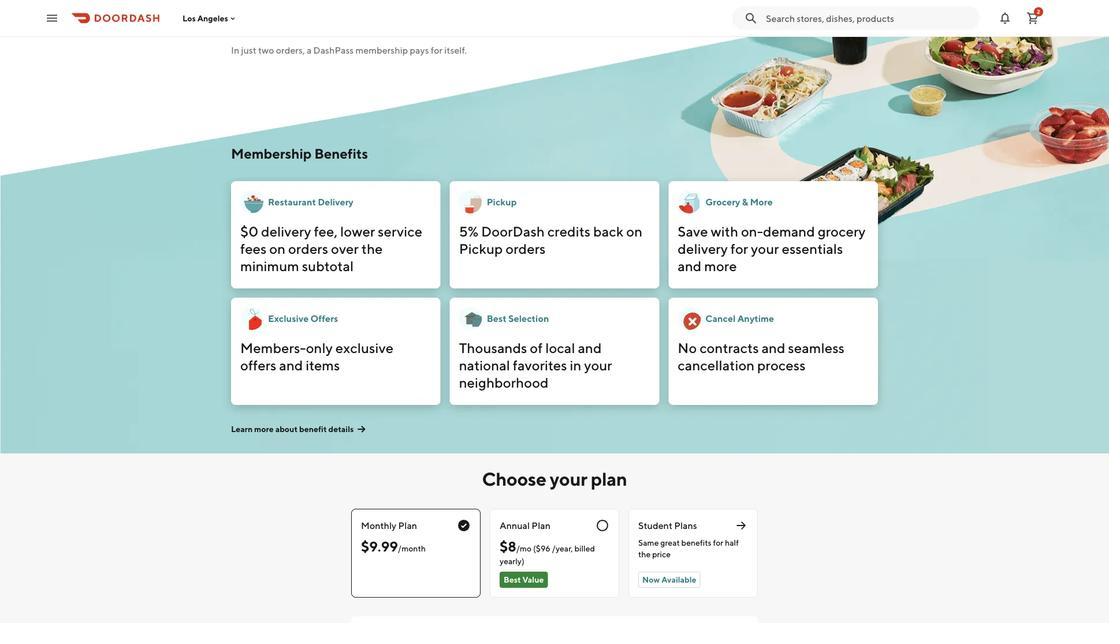 Task type: locate. For each thing, give the bounding box(es) containing it.
delivery down restaurant
[[261, 223, 311, 240]]

and inside the "members-only exclusive offers and items"
[[279, 357, 303, 374]]

delivery
[[261, 223, 311, 240], [678, 241, 728, 257]]

plan up the ($96
[[532, 521, 551, 532]]

and inside "no contracts and seamless cancellation process"
[[762, 340, 785, 356]]

1 vertical spatial the
[[638, 550, 651, 560]]

/year,
[[552, 544, 573, 554]]

your
[[351, 0, 398, 7], [751, 241, 779, 257], [584, 357, 612, 374], [550, 469, 587, 490]]

orders inside 5% doordash credits back on pickup orders
[[506, 241, 546, 257]]

on inside 5% doordash credits back on pickup orders
[[626, 223, 643, 240]]

restaurant
[[268, 197, 316, 208]]

1 horizontal spatial on
[[626, 223, 643, 240]]

orders down the doordash on the top left of page
[[506, 241, 546, 257]]

/mo
[[516, 544, 532, 554]]

of right 'best'
[[326, 0, 347, 7]]

membership
[[356, 45, 408, 56]]

0 vertical spatial best
[[487, 313, 506, 324]]

0 vertical spatial delivery
[[261, 223, 311, 240]]

more
[[704, 258, 737, 274], [254, 425, 274, 434]]

$8
[[500, 539, 516, 555]]

available
[[662, 576, 697, 585]]

on right back
[[626, 223, 643, 240]]

1 horizontal spatial delivery
[[678, 241, 728, 257]]

members-only exclusive offers and items
[[240, 340, 393, 374]]

thousands
[[459, 340, 527, 356]]

restaurant delivery
[[268, 197, 354, 208]]

1 orders from the left
[[288, 241, 328, 257]]

2
[[1037, 8, 1040, 15]]

over
[[331, 241, 359, 257]]

essentials
[[782, 241, 843, 257]]

credits
[[548, 223, 591, 240]]

cancel
[[706, 313, 736, 324]]

best down 'yearly)' on the left bottom
[[504, 576, 521, 585]]

plan for $8
[[532, 521, 551, 532]]

pickup inside 5% doordash credits back on pickup orders
[[459, 241, 503, 257]]

orders,
[[276, 45, 305, 56]]

2 plan from the left
[[532, 521, 551, 532]]

the
[[231, 0, 271, 7]]

offers
[[311, 313, 338, 324]]

for up in just two orders, a dashpass membership pays for itself.
[[334, 7, 364, 34]]

your right the in
[[584, 357, 612, 374]]

for left the half
[[713, 539, 723, 548]]

plan up /month in the bottom of the page
[[398, 521, 417, 532]]

plan
[[591, 469, 627, 490]]

members-
[[240, 340, 306, 356]]

0 horizontal spatial on
[[269, 241, 285, 257]]

orders down the fee,
[[288, 241, 328, 257]]

the down same
[[638, 550, 651, 560]]

los angeles
[[183, 13, 228, 23]]

$0 delivery fee, lower service fees on orders over the minimum subtotal
[[240, 223, 422, 274]]

service
[[378, 223, 422, 240]]

1 vertical spatial delivery
[[678, 241, 728, 257]]

the
[[362, 241, 383, 257], [638, 550, 651, 560]]

delivery inside save with on-demand grocery delivery for your essentials and more
[[678, 241, 728, 257]]

and up the in
[[578, 340, 602, 356]]

more right learn
[[254, 425, 274, 434]]

1 horizontal spatial orders
[[506, 241, 546, 257]]

the down lower
[[362, 241, 383, 257]]

for inside the best of your neighborhood, delivered for less
[[334, 7, 364, 34]]

benefits
[[314, 145, 368, 162]]

($96
[[533, 544, 550, 554]]

0 vertical spatial the
[[362, 241, 383, 257]]

0 horizontal spatial the
[[362, 241, 383, 257]]

$9.99
[[361, 539, 398, 555]]

now
[[642, 576, 660, 585]]

0 horizontal spatial delivery
[[261, 223, 311, 240]]

1 plan from the left
[[398, 521, 417, 532]]

angeles
[[197, 13, 228, 23]]

0 horizontal spatial of
[[326, 0, 347, 7]]

pickup
[[487, 197, 517, 208], [459, 241, 503, 257]]

best
[[487, 313, 506, 324], [504, 576, 521, 585]]

exclusive
[[268, 313, 309, 324]]

pickup down the 5% at the left of page
[[459, 241, 503, 257]]

favorites
[[513, 357, 567, 374]]

annual plan
[[500, 521, 551, 532]]

delivery down "save"
[[678, 241, 728, 257]]

now available
[[642, 576, 697, 585]]

best up thousands
[[487, 313, 506, 324]]

0 vertical spatial of
[[326, 0, 347, 7]]

of inside thousands of local and national favorites in your neighborhood
[[530, 340, 543, 356]]

in
[[570, 357, 581, 374]]

value
[[523, 576, 544, 585]]

learn more about benefit details
[[231, 425, 354, 434]]

best
[[275, 0, 321, 7]]

your inside the best of your neighborhood, delivered for less
[[351, 0, 398, 7]]

more down "with"
[[704, 258, 737, 274]]

on
[[626, 223, 643, 240], [269, 241, 285, 257]]

itself.
[[444, 45, 467, 56]]

benefit
[[299, 425, 327, 434]]

your up less
[[351, 0, 398, 7]]

0 vertical spatial more
[[704, 258, 737, 274]]

for inside save with on-demand grocery delivery for your essentials and more
[[731, 241, 748, 257]]

2 orders from the left
[[506, 241, 546, 257]]

grocery
[[706, 197, 740, 208]]

your down on-
[[751, 241, 779, 257]]

on up minimum in the top left of the page
[[269, 241, 285, 257]]

1 horizontal spatial more
[[704, 258, 737, 274]]

1 horizontal spatial of
[[530, 340, 543, 356]]

0 vertical spatial on
[[626, 223, 643, 240]]

plan
[[398, 521, 417, 532], [532, 521, 551, 532]]

great
[[661, 539, 680, 548]]

and down "save"
[[678, 258, 702, 274]]

for
[[334, 7, 364, 34], [431, 45, 443, 56], [731, 241, 748, 257], [713, 539, 723, 548]]

of inside the best of your neighborhood, delivered for less
[[326, 0, 347, 7]]

more inside save with on-demand grocery delivery for your essentials and more
[[704, 258, 737, 274]]

and
[[678, 258, 702, 274], [578, 340, 602, 356], [762, 340, 785, 356], [279, 357, 303, 374]]

los angeles button
[[183, 13, 237, 23]]

doordash
[[481, 223, 545, 240]]

best selection
[[487, 313, 549, 324]]

pickup up the doordash on the top left of page
[[487, 197, 517, 208]]

1 vertical spatial of
[[530, 340, 543, 356]]

on-
[[741, 223, 763, 240]]

Store search: begin typing to search for stores available on DoorDash text field
[[766, 12, 973, 25]]

and up process
[[762, 340, 785, 356]]

and inside thousands of local and national favorites in your neighborhood
[[578, 340, 602, 356]]

0 horizontal spatial more
[[254, 425, 274, 434]]

open menu image
[[45, 11, 59, 25]]

1 horizontal spatial plan
[[532, 521, 551, 532]]

no
[[678, 340, 697, 356]]

and down 'members-'
[[279, 357, 303, 374]]

1 horizontal spatial the
[[638, 550, 651, 560]]

same
[[638, 539, 659, 548]]

notification bell image
[[998, 11, 1012, 25]]

1 vertical spatial on
[[269, 241, 285, 257]]

offers
[[240, 357, 276, 374]]

0 horizontal spatial orders
[[288, 241, 328, 257]]

more
[[750, 197, 773, 208]]

benefits
[[682, 539, 712, 548]]

fee,
[[314, 223, 338, 240]]

for down on-
[[731, 241, 748, 257]]

of
[[326, 0, 347, 7], [530, 340, 543, 356]]

1 vertical spatial best
[[504, 576, 521, 585]]

just
[[241, 45, 256, 56]]

of up favorites at the bottom of page
[[530, 340, 543, 356]]

0 horizontal spatial plan
[[398, 521, 417, 532]]

selection
[[508, 313, 549, 324]]

in
[[231, 45, 239, 56]]

best for best selection
[[487, 313, 506, 324]]

1 vertical spatial pickup
[[459, 241, 503, 257]]

best value
[[504, 576, 544, 585]]



Task type: describe. For each thing, give the bounding box(es) containing it.
neighborhood,
[[403, 0, 557, 7]]

los
[[183, 13, 196, 23]]

neighborhood
[[459, 375, 549, 391]]

for inside same great benefits for half the price
[[713, 539, 723, 548]]

the inside $0 delivery fee, lower service fees on orders over the minimum subtotal
[[362, 241, 383, 257]]

contracts
[[700, 340, 759, 356]]

in just two orders, a dashpass membership pays for itself.
[[231, 45, 467, 56]]

orders inside $0 delivery fee, lower service fees on orders over the minimum subtotal
[[288, 241, 328, 257]]

$9.99 /month
[[361, 539, 426, 555]]

0 vertical spatial pickup
[[487, 197, 517, 208]]

choose your plan
[[482, 469, 627, 490]]

delivered
[[231, 7, 330, 34]]

monthly
[[361, 521, 396, 532]]

yearly)
[[500, 557, 524, 567]]

learn
[[231, 425, 253, 434]]

subtotal
[[302, 258, 354, 274]]

2 button
[[1021, 7, 1045, 30]]

membership benefits
[[231, 145, 368, 162]]

only
[[306, 340, 333, 356]]

choose
[[482, 469, 546, 490]]

best for best value
[[504, 576, 521, 585]]

student plans
[[638, 521, 697, 532]]

lower
[[340, 223, 375, 240]]

delivery
[[318, 197, 354, 208]]

1 items, open order cart image
[[1026, 11, 1040, 25]]

less
[[368, 7, 407, 34]]

/month
[[398, 544, 426, 554]]

a
[[307, 45, 312, 56]]

half
[[725, 539, 739, 548]]

billed
[[575, 544, 595, 554]]

price
[[652, 550, 671, 560]]

annual
[[500, 521, 530, 532]]

plan for $9.99
[[398, 521, 417, 532]]

save with on-demand grocery delivery for your essentials and more
[[678, 223, 866, 274]]

about
[[275, 425, 298, 434]]

demand
[[763, 223, 815, 240]]

save
[[678, 223, 708, 240]]

the best of your neighborhood, delivered for less
[[231, 0, 557, 34]]

items
[[306, 357, 340, 374]]

and inside save with on-demand grocery delivery for your essentials and more
[[678, 258, 702, 274]]

anytime
[[738, 313, 774, 324]]

grocery & more
[[706, 197, 773, 208]]

cancellation
[[678, 357, 755, 374]]

student
[[638, 521, 672, 532]]

process
[[757, 357, 806, 374]]

back
[[593, 223, 624, 240]]

with
[[711, 223, 738, 240]]

your inside save with on-demand grocery delivery for your essentials and more
[[751, 241, 779, 257]]

for right pays
[[431, 45, 443, 56]]

the inside same great benefits for half the price
[[638, 550, 651, 560]]

local
[[545, 340, 575, 356]]

same great benefits for half the price
[[638, 539, 739, 560]]

on inside $0 delivery fee, lower service fees on orders over the minimum subtotal
[[269, 241, 285, 257]]

cancel anytime
[[706, 313, 774, 324]]

national
[[459, 357, 510, 374]]

grocery
[[818, 223, 866, 240]]

monthly plan
[[361, 521, 417, 532]]

&
[[742, 197, 748, 208]]

your inside thousands of local and national favorites in your neighborhood
[[584, 357, 612, 374]]

1 vertical spatial more
[[254, 425, 274, 434]]

thousands of local and national favorites in your neighborhood
[[459, 340, 612, 391]]

dashpass
[[313, 45, 354, 56]]

5% doordash credits back on pickup orders
[[459, 223, 643, 257]]

fees
[[240, 241, 267, 257]]

your left plan
[[550, 469, 587, 490]]

delivery inside $0 delivery fee, lower service fees on orders over the minimum subtotal
[[261, 223, 311, 240]]

two
[[258, 45, 274, 56]]

membership
[[231, 145, 312, 162]]

exclusive
[[336, 340, 393, 356]]

minimum
[[240, 258, 299, 274]]

/mo ($96 /year, billed yearly)
[[500, 544, 595, 567]]

exclusive offers
[[268, 313, 338, 324]]

plans
[[674, 521, 697, 532]]

pays
[[410, 45, 429, 56]]



Task type: vqa. For each thing, say whether or not it's contained in the screenshot.
YOUR within The best of your neighborhood, delivered for less
yes



